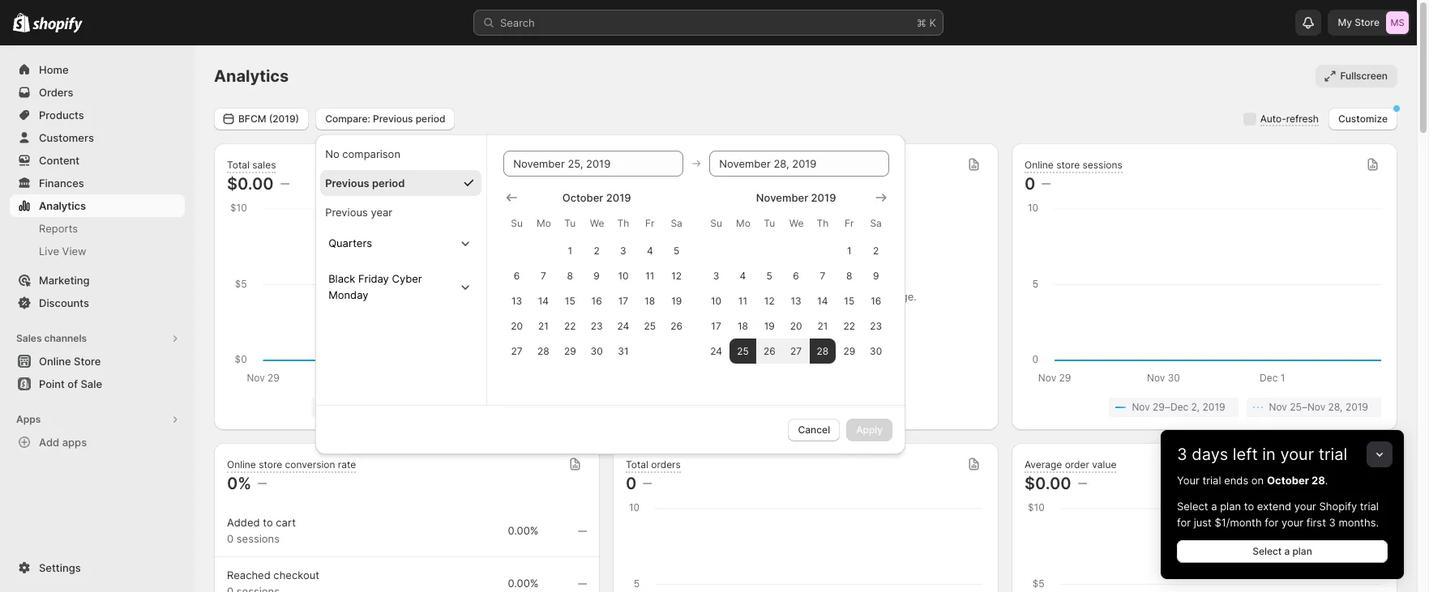 Task type: describe. For each thing, give the bounding box(es) containing it.
26 for the rightmost 26 'button'
[[763, 345, 775, 357]]

previous for previous period
[[325, 176, 369, 189]]

this
[[839, 290, 857, 303]]

1 horizontal spatial 19
[[764, 320, 775, 332]]

1 vertical spatial 12
[[764, 295, 775, 307]]

1 28 button from the left
[[530, 338, 557, 364]]

total sales button
[[227, 158, 276, 173]]

28, for 0
[[1328, 401, 1343, 413]]

we for october
[[590, 217, 604, 229]]

point of sale button
[[0, 373, 195, 396]]

2 button for november 2019
[[863, 238, 889, 263]]

order
[[1065, 458, 1089, 471]]

compare:
[[325, 112, 370, 124]]

online store conversion rate
[[227, 458, 356, 471]]

0 vertical spatial 25
[[644, 320, 656, 332]]

range.
[[885, 290, 917, 303]]

content link
[[10, 149, 185, 172]]

black friday cyber monday button
[[322, 264, 480, 309]]

date
[[860, 290, 882, 303]]

there
[[695, 290, 724, 303]]

your trial ends on october 28 .
[[1177, 474, 1328, 487]]

1 horizontal spatial 4 button
[[729, 263, 756, 288]]

fullscreen button
[[1316, 65, 1397, 88]]

to inside select a plan to extend your shopify trial for just $1/month for your first 3 months.
[[1244, 500, 1254, 513]]

2 button for october 2019
[[583, 238, 610, 263]]

14 for 2nd "14" button from the right
[[538, 295, 549, 307]]

1 horizontal spatial for
[[1177, 516, 1191, 529]]

point of sale
[[39, 378, 102, 391]]

online store
[[39, 355, 101, 368]]

added to cart 0 sessions
[[227, 516, 296, 546]]

bfcm (2019)
[[238, 112, 299, 124]]

added
[[227, 516, 260, 529]]

total for 0
[[626, 458, 648, 471]]

of
[[68, 378, 78, 391]]

2 for november 2019
[[873, 244, 879, 257]]

store for online store
[[74, 355, 101, 368]]

1 horizontal spatial 5
[[766, 270, 772, 282]]

previous inside dropdown button
[[373, 112, 413, 124]]

2 23 button from the left
[[863, 313, 889, 338]]

nov 25–nov 28, 2019 button for $0.00
[[449, 398, 584, 417]]

auto-refresh
[[1260, 113, 1319, 125]]

products link
[[10, 104, 185, 126]]

0 horizontal spatial 18 button
[[637, 288, 663, 313]]

3 days left in your trial
[[1177, 445, 1347, 464]]

0 vertical spatial 19
[[671, 295, 682, 307]]

reached checkout
[[227, 569, 319, 582]]

1 horizontal spatial 25 button
[[729, 338, 756, 364]]

23 for 2nd 23 button from right
[[591, 320, 603, 332]]

compare: previous period
[[325, 112, 445, 124]]

1 15 button from the left
[[557, 288, 583, 313]]

0 inside added to cart 0 sessions
[[227, 533, 234, 546]]

.
[[1325, 474, 1328, 487]]

add apps
[[39, 436, 87, 449]]

sessions inside added to cart 0 sessions
[[237, 533, 280, 546]]

view
[[62, 245, 86, 258]]

quarters button
[[322, 228, 480, 257]]

bfcm
[[238, 112, 266, 124]]

auto-
[[1260, 113, 1286, 125]]

nov 25–nov 28, 2019 for $0.00
[[471, 401, 571, 413]]

0 horizontal spatial 12 button
[[663, 263, 690, 288]]

reports
[[39, 222, 78, 235]]

0.00% for reached checkout
[[508, 577, 539, 590]]

trial inside 3 days left in your trial dropdown button
[[1319, 445, 1347, 464]]

store for my store
[[1355, 16, 1380, 28]]

29 for second 29 button from right
[[564, 345, 576, 357]]

30 for first 30 button from left
[[591, 345, 603, 357]]

2 29 button from the left
[[836, 338, 863, 364]]

3 inside dropdown button
[[1177, 445, 1187, 464]]

24 for right 24 button
[[710, 345, 722, 357]]

2 horizontal spatial for
[[1265, 516, 1278, 529]]

8 for 1st 8 button from right
[[846, 270, 852, 282]]

1 horizontal spatial 19 button
[[756, 313, 783, 338]]

1 vertical spatial analytics
[[39, 199, 86, 212]]

your
[[1177, 474, 1199, 487]]

no change image for sales
[[280, 178, 289, 190]]

black
[[328, 272, 355, 285]]

your inside dropdown button
[[1280, 445, 1314, 464]]

there was no data found for this date range.
[[695, 290, 917, 303]]

nov 29–dec 2, 2019 button for 0
[[1109, 398, 1238, 417]]

thursday element for november 2019
[[809, 209, 836, 238]]

online store sessions button
[[1025, 158, 1122, 173]]

⌘
[[917, 16, 926, 29]]

days
[[1192, 445, 1228, 464]]

first
[[1306, 516, 1326, 529]]

1 20 button from the left
[[503, 313, 530, 338]]

nov 29–dec 2, 2019 button for $0.00
[[312, 398, 441, 417]]

friday
[[358, 272, 389, 285]]

0 horizontal spatial 26 button
[[663, 313, 690, 338]]

0 horizontal spatial 11 button
[[637, 263, 663, 288]]

1 horizontal spatial 26 button
[[756, 338, 783, 364]]

su for october
[[511, 217, 523, 229]]

to inside added to cart 0 sessions
[[263, 516, 273, 529]]

20 for 1st 20 button from right
[[790, 320, 802, 332]]

2 21 button from the left
[[809, 313, 836, 338]]

content
[[39, 154, 80, 167]]

nov 29–dec 2, 2019 for 0
[[1132, 401, 1225, 413]]

1 9 button from the left
[[583, 263, 610, 288]]

select a plan link
[[1177, 541, 1388, 563]]

point of sale link
[[10, 373, 185, 396]]

average
[[1025, 458, 1062, 471]]

1 27 button from the left
[[503, 338, 530, 364]]

cancel button
[[788, 419, 840, 441]]

$1/month
[[1215, 516, 1262, 529]]

18 for 18 button to the left
[[645, 295, 655, 307]]

1 horizontal spatial 5 button
[[756, 263, 783, 288]]

1 22 button from the left
[[557, 313, 583, 338]]

0 horizontal spatial 17 button
[[610, 288, 637, 313]]

marketing link
[[10, 269, 185, 292]]

2 15 from the left
[[844, 295, 855, 307]]

1 7 button from the left
[[530, 263, 557, 288]]

sales channels button
[[10, 327, 185, 350]]

1 vertical spatial 25
[[737, 345, 749, 357]]

sunday element for october 2019
[[503, 209, 530, 238]]

wednesday element for october
[[583, 209, 610, 238]]

14 for 2nd "14" button from the left
[[817, 295, 828, 307]]

2 vertical spatial your
[[1281, 516, 1303, 529]]

23 for 1st 23 button from the right
[[870, 320, 882, 332]]

finances
[[39, 177, 84, 190]]

11 for left 11 button
[[645, 270, 654, 282]]

list for $0.00
[[230, 398, 584, 417]]

2 20 button from the left
[[783, 313, 809, 338]]

products
[[39, 109, 84, 122]]

comparison
[[342, 147, 400, 160]]

1 30 button from the left
[[583, 338, 610, 364]]

0 horizontal spatial 24 button
[[610, 313, 637, 338]]

apps button
[[10, 409, 185, 431]]

1 13 button from the left
[[503, 288, 530, 313]]

nov for nov 29–dec 2, 2019 button related to $0.00
[[334, 401, 352, 413]]

1 22 from the left
[[564, 320, 576, 332]]

trial inside select a plan to extend your shopify trial for just $1/month for your first 3 months.
[[1360, 500, 1379, 513]]

0 for online store sessions
[[1025, 174, 1035, 194]]

0 horizontal spatial 4 button
[[637, 238, 663, 263]]

live
[[39, 245, 59, 258]]

0 horizontal spatial 3 button
[[610, 238, 637, 263]]

1 15 from the left
[[565, 295, 575, 307]]

fr for november 2019
[[845, 217, 854, 229]]

1 29 button from the left
[[557, 338, 583, 364]]

rate
[[338, 458, 356, 471]]

select a plan
[[1252, 546, 1312, 558]]

29 for 2nd 29 button from the left
[[843, 345, 855, 357]]

1 horizontal spatial 10 button
[[703, 288, 729, 313]]

tu for november
[[764, 217, 775, 229]]

2 16 button from the left
[[863, 288, 889, 313]]

1 27 from the left
[[511, 345, 523, 357]]

4 for the leftmost 4 button
[[647, 244, 653, 257]]

wednesday element for november
[[783, 209, 809, 238]]

plan for select a plan to extend your shopify trial for just $1/month for your first 3 months.
[[1220, 500, 1241, 513]]

1 horizontal spatial 18 button
[[729, 313, 756, 338]]

sale
[[81, 378, 102, 391]]

1 vertical spatial your
[[1294, 500, 1316, 513]]

1 9 from the left
[[594, 270, 600, 282]]

2 7 button from the left
[[809, 263, 836, 288]]

2 22 from the left
[[843, 320, 855, 332]]

discounts link
[[10, 292, 185, 314]]

3 up there
[[713, 270, 719, 282]]

total for $0.00
[[227, 158, 250, 171]]

conversion
[[285, 458, 335, 471]]

31 button
[[610, 338, 637, 364]]

we for november
[[789, 217, 804, 229]]

17 for left the 17 button
[[618, 295, 628, 307]]

previous for previous year
[[325, 205, 368, 218]]

2 9 button from the left
[[863, 263, 889, 288]]

1 yyyy-mm-dd text field from the left
[[503, 150, 683, 176]]

25–nov for $0.00
[[492, 401, 528, 413]]

reports link
[[10, 217, 185, 240]]

0 horizontal spatial 19 button
[[663, 288, 690, 313]]

home link
[[10, 58, 185, 81]]

nov 25–nov 28, 2019 button for 0
[[1246, 398, 1381, 417]]

online for 0
[[1025, 158, 1054, 171]]

november
[[756, 191, 808, 204]]

sales
[[16, 332, 42, 344]]

2 27 from the left
[[790, 345, 802, 357]]

total orders button
[[626, 458, 681, 473]]

0 horizontal spatial 10
[[618, 270, 629, 282]]

online for 0%
[[227, 458, 256, 471]]

previous year button
[[320, 199, 482, 225]]

28, for $0.00
[[531, 401, 545, 413]]

black friday cyber monday
[[328, 272, 422, 301]]

year
[[371, 205, 392, 218]]

monday element for november
[[729, 209, 756, 238]]

1 horizontal spatial analytics
[[214, 66, 289, 86]]

2 6 button from the left
[[783, 263, 809, 288]]

home
[[39, 63, 69, 76]]

friday element for november 2019
[[836, 209, 863, 238]]

1 button for october 2019
[[557, 238, 583, 263]]

0 vertical spatial 5
[[674, 244, 680, 257]]

1 14 button from the left
[[530, 288, 557, 313]]

plan for select a plan
[[1292, 546, 1312, 558]]

live view
[[39, 245, 86, 258]]

3 days left in your trial button
[[1161, 430, 1404, 464]]

1 6 from the left
[[514, 270, 520, 282]]

customers
[[39, 131, 94, 144]]

2 22 button from the left
[[836, 313, 863, 338]]

0%
[[227, 474, 251, 494]]

26 for leftmost 26 'button'
[[671, 320, 683, 332]]

2 28 button from the left
[[809, 338, 836, 364]]

0 horizontal spatial 10 button
[[610, 263, 637, 288]]

28 for second 28 button
[[817, 345, 829, 357]]

28 for first 28 button from the left
[[537, 345, 549, 357]]

on
[[1251, 474, 1264, 487]]

1 horizontal spatial 3 button
[[703, 263, 729, 288]]

3 inside select a plan to extend your shopify trial for just $1/month for your first 3 months.
[[1329, 516, 1336, 529]]

sessions inside online store sessions dropdown button
[[1083, 158, 1122, 171]]

$0.00 for average
[[1025, 474, 1071, 494]]

discounts
[[39, 297, 89, 310]]

cancel
[[798, 424, 830, 436]]

1 21 button from the left
[[530, 313, 557, 338]]

2 27 button from the left
[[783, 338, 809, 364]]

finances link
[[10, 172, 185, 195]]

grid containing november
[[703, 189, 889, 364]]

0 horizontal spatial 12
[[671, 270, 682, 282]]

shopify
[[1319, 500, 1357, 513]]

settings
[[39, 562, 81, 575]]

2 14 button from the left
[[809, 288, 836, 313]]

data
[[765, 290, 787, 303]]

left
[[1233, 445, 1258, 464]]

2 yyyy-mm-dd text field from the left
[[709, 150, 889, 176]]

a for select a plan to extend your shopify trial for just $1/month for your first 3 months.
[[1211, 500, 1217, 513]]



Task type: vqa. For each thing, say whether or not it's contained in the screenshot.


Task type: locate. For each thing, give the bounding box(es) containing it.
store inside "button"
[[74, 355, 101, 368]]

30 for 2nd 30 button from the left
[[870, 345, 882, 357]]

25–nov for 0
[[1290, 401, 1325, 413]]

to left cart
[[263, 516, 273, 529]]

1 vertical spatial 24
[[710, 345, 722, 357]]

2, for $0.00
[[394, 401, 402, 413]]

nov 29–dec 2, 2019 button
[[312, 398, 441, 417], [1109, 398, 1238, 417]]

live view link
[[10, 240, 185, 263]]

1 saturday element from the left
[[663, 209, 690, 238]]

compare: previous period button
[[315, 107, 455, 130]]

19 left there
[[671, 295, 682, 307]]

period inside previous period button
[[372, 176, 405, 189]]

a inside select a plan to extend your shopify trial for just $1/month for your first 3 months.
[[1211, 500, 1217, 513]]

select inside select a plan to extend your shopify trial for just $1/month for your first 3 months.
[[1177, 500, 1208, 513]]

2 horizontal spatial online
[[1025, 158, 1054, 171]]

0 horizontal spatial 5
[[674, 244, 680, 257]]

3 days left in your trial element
[[1161, 473, 1404, 580]]

3 down october 2019 at the left of the page
[[620, 244, 626, 257]]

16 button
[[583, 288, 610, 313], [863, 288, 889, 313]]

2 tu from the left
[[764, 217, 775, 229]]

1 horizontal spatial 17 button
[[703, 313, 729, 338]]

1 2 button from the left
[[583, 238, 610, 263]]

0 horizontal spatial for
[[822, 290, 836, 303]]

7 for 2nd the 7 button from the right
[[541, 270, 546, 282]]

0 vertical spatial 10
[[618, 270, 629, 282]]

list
[[230, 398, 584, 417], [1028, 398, 1381, 417]]

30
[[591, 345, 603, 357], [870, 345, 882, 357]]

2 20 from the left
[[790, 320, 802, 332]]

monday element
[[530, 209, 557, 238], [729, 209, 756, 238]]

0 down added
[[227, 533, 234, 546]]

select down select a plan to extend your shopify trial for just $1/month for your first 3 months.
[[1252, 546, 1282, 558]]

no change image
[[280, 178, 289, 190], [1042, 178, 1051, 190], [643, 477, 652, 490]]

10 button
[[610, 263, 637, 288], [703, 288, 729, 313]]

1 sa from the left
[[671, 217, 682, 229]]

2 2 from the left
[[873, 244, 879, 257]]

0 horizontal spatial 5 button
[[663, 238, 690, 263]]

tuesday element down november
[[756, 209, 783, 238]]

customers link
[[10, 126, 185, 149]]

no
[[325, 147, 339, 160]]

10 left the was
[[711, 295, 721, 307]]

9 button down october 2019 at the left of the page
[[583, 263, 610, 288]]

fr for october 2019
[[645, 217, 655, 229]]

saturday element
[[663, 209, 690, 238], [863, 209, 889, 238]]

9 button
[[583, 263, 610, 288], [863, 263, 889, 288]]

1 vertical spatial plan
[[1292, 546, 1312, 558]]

0 horizontal spatial 19
[[671, 295, 682, 307]]

for down extend
[[1265, 516, 1278, 529]]

1 monday element from the left
[[530, 209, 557, 238]]

thursday element for october 2019
[[610, 209, 637, 238]]

monday
[[328, 288, 368, 301]]

plan up $1/month
[[1220, 500, 1241, 513]]

2 th from the left
[[817, 217, 829, 229]]

2,
[[394, 401, 402, 413], [1191, 401, 1200, 413]]

0 horizontal spatial nov 29–dec 2, 2019 button
[[312, 398, 441, 417]]

1 horizontal spatial 8
[[846, 270, 852, 282]]

17 down there
[[711, 320, 721, 332]]

16 button up 31 button
[[583, 288, 610, 313]]

11 for right 11 button
[[738, 295, 747, 307]]

11 button up 31 button
[[637, 263, 663, 288]]

0 horizontal spatial wednesday element
[[583, 209, 610, 238]]

shopify image
[[33, 17, 83, 33]]

2 friday element from the left
[[836, 209, 863, 238]]

trial up months.
[[1360, 500, 1379, 513]]

15
[[565, 295, 575, 307], [844, 295, 855, 307]]

1 horizontal spatial sessions
[[1083, 158, 1122, 171]]

1 sunday element from the left
[[503, 209, 530, 238]]

1 su from the left
[[511, 217, 523, 229]]

29
[[564, 345, 576, 357], [843, 345, 855, 357]]

saturday element for november 2019
[[863, 209, 889, 238]]

no change image
[[258, 477, 267, 490], [1078, 477, 1087, 490], [578, 525, 587, 538], [578, 578, 587, 591]]

0 vertical spatial trial
[[1319, 445, 1347, 464]]

YYYY-MM-DD text field
[[503, 150, 683, 176], [709, 150, 889, 176]]

1 23 from the left
[[591, 320, 603, 332]]

1 29–dec from the left
[[355, 401, 391, 413]]

1 16 button from the left
[[583, 288, 610, 313]]

1 horizontal spatial store
[[1355, 16, 1380, 28]]

2 9 from the left
[[873, 270, 879, 282]]

0 horizontal spatial su
[[511, 217, 523, 229]]

reached
[[227, 569, 270, 582]]

2 nov 25–nov 28, 2019 button from the left
[[1246, 398, 1381, 417]]

sessions
[[1083, 158, 1122, 171], [237, 533, 280, 546]]

1 28, from the left
[[531, 401, 545, 413]]

2 su from the left
[[710, 217, 722, 229]]

su for november
[[710, 217, 722, 229]]

1 7 from the left
[[541, 270, 546, 282]]

2 nov from the left
[[471, 401, 489, 413]]

1 fr from the left
[[645, 217, 655, 229]]

select a plan to extend your shopify trial for just $1/month for your first 3 months.
[[1177, 500, 1379, 529]]

2 0.00% from the top
[[508, 577, 539, 590]]

0 down online store sessions dropdown button
[[1025, 174, 1035, 194]]

your left first in the bottom right of the page
[[1281, 516, 1303, 529]]

2 horizontal spatial no change image
[[1042, 178, 1051, 190]]

19 button down data
[[756, 313, 783, 338]]

1 horizontal spatial period
[[416, 112, 445, 124]]

th for october 2019
[[617, 217, 629, 229]]

no comparison
[[325, 147, 400, 160]]

plan down first in the bottom right of the page
[[1292, 546, 1312, 558]]

plan inside select a plan to extend your shopify trial for just $1/month for your first 3 months.
[[1220, 500, 1241, 513]]

online store button
[[0, 350, 195, 373]]

no change image for orders
[[643, 477, 652, 490]]

no change image for store
[[1042, 178, 1051, 190]]

7 for second the 7 button from left
[[820, 270, 825, 282]]

29–dec for 0
[[1153, 401, 1188, 413]]

store for 0
[[1056, 158, 1080, 171]]

period inside compare: previous period dropdown button
[[416, 112, 445, 124]]

1 horizontal spatial 24 button
[[703, 338, 729, 364]]

0 horizontal spatial nov 29–dec 2, 2019
[[334, 401, 428, 413]]

20 for first 20 button
[[511, 320, 523, 332]]

total sales
[[227, 158, 276, 171]]

30 button left '31'
[[583, 338, 610, 364]]

2 thursday element from the left
[[809, 209, 836, 238]]

1 list from the left
[[230, 398, 584, 417]]

previous up no comparison button
[[373, 112, 413, 124]]

$0.00 down average
[[1025, 474, 1071, 494]]

tuesday element down october 2019 at the left of the page
[[557, 209, 583, 238]]

0 vertical spatial period
[[416, 112, 445, 124]]

2 14 from the left
[[817, 295, 828, 307]]

1 horizontal spatial 12 button
[[756, 288, 783, 313]]

3
[[620, 244, 626, 257], [713, 270, 719, 282], [1177, 445, 1187, 464], [1329, 516, 1336, 529]]

1 wednesday element from the left
[[583, 209, 610, 238]]

28 inside 3 days left in your trial element
[[1311, 474, 1325, 487]]

for inside button
[[822, 290, 836, 303]]

2 25–nov from the left
[[1290, 401, 1325, 413]]

2 1 button from the left
[[836, 238, 863, 263]]

2 28, from the left
[[1328, 401, 1343, 413]]

2 13 button from the left
[[783, 288, 809, 313]]

28 button left 31 button
[[530, 338, 557, 364]]

wednesday element
[[583, 209, 610, 238], [783, 209, 809, 238]]

1 horizontal spatial no change image
[[643, 477, 652, 490]]

previous
[[373, 112, 413, 124], [325, 176, 369, 189], [325, 205, 368, 218]]

trial up .
[[1319, 445, 1347, 464]]

1 nov 25–nov 28, 2019 button from the left
[[449, 398, 584, 417]]

9 down october 2019 at the left of the page
[[594, 270, 600, 282]]

plan
[[1220, 500, 1241, 513], [1292, 546, 1312, 558]]

2 up date
[[873, 244, 879, 257]]

grid
[[503, 189, 690, 364], [703, 189, 889, 364]]

1 horizontal spatial mo
[[736, 217, 750, 229]]

analytics down finances
[[39, 199, 86, 212]]

1 horizontal spatial 16 button
[[863, 288, 889, 313]]

1 horizontal spatial total
[[626, 458, 648, 471]]

2 horizontal spatial trial
[[1360, 500, 1379, 513]]

30 button down date
[[863, 338, 889, 364]]

tuesday element for november
[[756, 209, 783, 238]]

3 button down october 2019 at the left of the page
[[610, 238, 637, 263]]

total left the sales at the left top of page
[[227, 158, 250, 171]]

1 horizontal spatial sunday element
[[703, 209, 729, 238]]

2 wednesday element from the left
[[783, 209, 809, 238]]

wednesday element down october 2019 at the left of the page
[[583, 209, 610, 238]]

4 for rightmost 4 button
[[740, 270, 746, 282]]

17 button up 31 button
[[610, 288, 637, 313]]

4 button
[[637, 238, 663, 263], [729, 263, 756, 288]]

29 button left 31 button
[[557, 338, 583, 364]]

26 button right 31 button
[[663, 313, 690, 338]]

yyyy-mm-dd text field up november 2019
[[709, 150, 889, 176]]

17
[[618, 295, 628, 307], [711, 320, 721, 332]]

1 vertical spatial 11
[[738, 295, 747, 307]]

18 left there
[[645, 295, 655, 307]]

1 30 from the left
[[591, 345, 603, 357]]

29–dec for $0.00
[[355, 401, 391, 413]]

0 horizontal spatial nov 25–nov 28, 2019
[[471, 401, 571, 413]]

18 button up 31 button
[[637, 288, 663, 313]]

just
[[1194, 516, 1212, 529]]

th
[[617, 217, 629, 229], [817, 217, 829, 229]]

wednesday element down november 2019
[[783, 209, 809, 238]]

24 button up '31'
[[610, 313, 637, 338]]

⌘ k
[[917, 16, 936, 29]]

28 up 'shopify'
[[1311, 474, 1325, 487]]

1 vertical spatial 0
[[626, 474, 637, 494]]

settings link
[[10, 557, 185, 580]]

1 tuesday element from the left
[[557, 209, 583, 238]]

quarters
[[328, 236, 372, 249]]

your right the in
[[1280, 445, 1314, 464]]

1 th from the left
[[617, 217, 629, 229]]

no change image down (2019)
[[280, 178, 289, 190]]

orders
[[651, 458, 681, 471]]

3 button up there
[[703, 263, 729, 288]]

marketing
[[39, 274, 90, 287]]

2 tuesday element from the left
[[756, 209, 783, 238]]

17 for right the 17 button
[[711, 320, 721, 332]]

2 7 from the left
[[820, 270, 825, 282]]

0 down total orders dropdown button
[[626, 474, 637, 494]]

0 horizontal spatial 14 button
[[530, 288, 557, 313]]

0 for total orders
[[626, 474, 637, 494]]

we down october 2019 at the left of the page
[[590, 217, 604, 229]]

16
[[591, 295, 602, 307], [871, 295, 881, 307]]

we
[[590, 217, 604, 229], [789, 217, 804, 229]]

12 button
[[663, 263, 690, 288], [756, 288, 783, 313]]

2 21 from the left
[[817, 320, 828, 332]]

0 horizontal spatial plan
[[1220, 500, 1241, 513]]

was
[[727, 290, 747, 303]]

0 horizontal spatial tuesday element
[[557, 209, 583, 238]]

18 down the was
[[738, 320, 748, 332]]

30 button
[[583, 338, 610, 364], [863, 338, 889, 364]]

20 button
[[503, 313, 530, 338], [783, 313, 809, 338]]

9 up date
[[873, 270, 879, 282]]

2 vertical spatial online
[[227, 458, 256, 471]]

24 up 31 button
[[617, 320, 629, 332]]

1 vertical spatial $0.00
[[1025, 474, 1071, 494]]

22 button left 31 button
[[557, 313, 583, 338]]

1 we from the left
[[590, 217, 604, 229]]

0 horizontal spatial yyyy-mm-dd text field
[[503, 150, 683, 176]]

1 horizontal spatial online
[[227, 458, 256, 471]]

a down select a plan to extend your shopify trial for just $1/month for your first 3 months.
[[1284, 546, 1290, 558]]

1 horizontal spatial 27 button
[[783, 338, 809, 364]]

select for select a plan to extend your shopify trial for just $1/month for your first 3 months.
[[1177, 500, 1208, 513]]

1 horizontal spatial 14 button
[[809, 288, 836, 313]]

0 horizontal spatial sunday element
[[503, 209, 530, 238]]

1 horizontal spatial 30
[[870, 345, 882, 357]]

2 nov 29–dec 2, 2019 button from the left
[[1109, 398, 1238, 417]]

nov 29–dec 2, 2019 up rate
[[334, 401, 428, 413]]

1 horizontal spatial 2 button
[[863, 238, 889, 263]]

2 monday element from the left
[[729, 209, 756, 238]]

22 button down this at the right of page
[[836, 313, 863, 338]]

1 8 button from the left
[[557, 263, 583, 288]]

18 for the right 18 button
[[738, 320, 748, 332]]

30 left 31 button
[[591, 345, 603, 357]]

1 8 from the left
[[567, 270, 573, 282]]

total left "orders"
[[626, 458, 648, 471]]

1 6 button from the left
[[503, 263, 530, 288]]

apps
[[16, 413, 41, 426]]

nov 25–nov 28, 2019 button
[[449, 398, 584, 417], [1246, 398, 1381, 417]]

tu for october
[[564, 217, 576, 229]]

found
[[790, 290, 819, 303]]

0 horizontal spatial trial
[[1202, 474, 1221, 487]]

mo for october
[[537, 217, 551, 229]]

13
[[511, 295, 522, 307], [791, 295, 801, 307]]

nov
[[334, 401, 352, 413], [471, 401, 489, 413], [1132, 401, 1150, 413], [1269, 401, 1287, 413]]

nov for 0's nov 25–nov 28, 2019 button
[[1269, 401, 1287, 413]]

select
[[1177, 500, 1208, 513], [1252, 546, 1282, 558]]

2 6 from the left
[[793, 270, 799, 282]]

17 up 31 button
[[618, 295, 628, 307]]

0 horizontal spatial monday element
[[530, 209, 557, 238]]

0 horizontal spatial 14
[[538, 295, 549, 307]]

nov for nov 29–dec 2, 2019 button for 0
[[1132, 401, 1150, 413]]

0 horizontal spatial 4
[[647, 244, 653, 257]]

0 horizontal spatial sa
[[671, 217, 682, 229]]

mo
[[537, 217, 551, 229], [736, 217, 750, 229]]

1 horizontal spatial 1 button
[[836, 238, 863, 263]]

2 mo from the left
[[736, 217, 750, 229]]

1 horizontal spatial 11 button
[[729, 288, 756, 313]]

2 8 from the left
[[846, 270, 852, 282]]

2 15 button from the left
[[836, 288, 863, 313]]

2 down october 2019 at the left of the page
[[594, 244, 600, 257]]

1 horizontal spatial 4
[[740, 270, 746, 282]]

analytics link
[[10, 195, 185, 217]]

0 horizontal spatial th
[[617, 217, 629, 229]]

trial
[[1319, 445, 1347, 464], [1202, 474, 1221, 487], [1360, 500, 1379, 513]]

period up the year at the top left of page
[[372, 176, 405, 189]]

11
[[645, 270, 654, 282], [738, 295, 747, 307]]

tu down october 2019 at the left of the page
[[564, 217, 576, 229]]

0 horizontal spatial 30 button
[[583, 338, 610, 364]]

0 horizontal spatial total
[[227, 158, 250, 171]]

monday element for october
[[530, 209, 557, 238]]

friday element for october 2019
[[637, 209, 663, 238]]

total orders
[[626, 458, 681, 471]]

6
[[514, 270, 520, 282], [793, 270, 799, 282]]

2 30 from the left
[[870, 345, 882, 357]]

25 button
[[637, 313, 663, 338], [729, 338, 756, 364]]

1 0.00% from the top
[[508, 524, 539, 537]]

2 for october 2019
[[594, 244, 600, 257]]

1 horizontal spatial yyyy-mm-dd text field
[[709, 150, 889, 176]]

1 horizontal spatial select
[[1252, 546, 1282, 558]]

sales
[[252, 158, 276, 171]]

10 button left no
[[703, 288, 729, 313]]

2 vertical spatial 0
[[227, 533, 234, 546]]

thursday element down october 2019 at the left of the page
[[610, 209, 637, 238]]

grid containing october
[[503, 189, 690, 364]]

0 horizontal spatial 25
[[644, 320, 656, 332]]

7
[[541, 270, 546, 282], [820, 270, 825, 282]]

1 16 from the left
[[591, 295, 602, 307]]

nov 29–dec 2, 2019 for $0.00
[[334, 401, 428, 413]]

thursday element down november 2019
[[809, 209, 836, 238]]

no comparison button
[[320, 141, 482, 167]]

24 for the leftmost 24 button
[[617, 320, 629, 332]]

nov for $0.00's nov 25–nov 28, 2019 button
[[471, 401, 489, 413]]

mo for november
[[736, 217, 750, 229]]

orders
[[39, 86, 73, 99]]

0 horizontal spatial 8 button
[[557, 263, 583, 288]]

1 horizontal spatial 15
[[844, 295, 855, 307]]

1 horizontal spatial 17
[[711, 320, 721, 332]]

2 30 button from the left
[[863, 338, 889, 364]]

2 23 from the left
[[870, 320, 882, 332]]

2 sunday element from the left
[[703, 209, 729, 238]]

no change image down total orders dropdown button
[[643, 477, 652, 490]]

2 vertical spatial trial
[[1360, 500, 1379, 513]]

18 button down the was
[[729, 313, 756, 338]]

a for select a plan
[[1284, 546, 1290, 558]]

0 horizontal spatial $0.00
[[227, 174, 274, 194]]

point
[[39, 378, 65, 391]]

2 8 button from the left
[[836, 263, 863, 288]]

2 29 from the left
[[843, 345, 855, 357]]

october
[[562, 191, 603, 204], [1267, 474, 1309, 487]]

28 button down "there was no data found for this date range."
[[809, 338, 836, 364]]

28 left 31 button
[[537, 345, 549, 357]]

1 grid from the left
[[503, 189, 690, 364]]

months.
[[1339, 516, 1379, 529]]

2 29–dec from the left
[[1153, 401, 1188, 413]]

28 down "there was no data found for this date range."
[[817, 345, 829, 357]]

october inside 3 days left in your trial element
[[1267, 474, 1309, 487]]

a up just
[[1211, 500, 1217, 513]]

30 down date
[[870, 345, 882, 357]]

checkout
[[273, 569, 319, 582]]

29–dec up your
[[1153, 401, 1188, 413]]

2 nov 29–dec 2, 2019 from the left
[[1132, 401, 1225, 413]]

1 button for november 2019
[[836, 238, 863, 263]]

1 14 from the left
[[538, 295, 549, 307]]

tu down november
[[764, 217, 775, 229]]

search
[[500, 16, 535, 29]]

1 nov 29–dec 2, 2019 button from the left
[[312, 398, 441, 417]]

0 horizontal spatial thursday element
[[610, 209, 637, 238]]

2 sa from the left
[[870, 217, 882, 229]]

0 horizontal spatial 7 button
[[530, 263, 557, 288]]

8 for 2nd 8 button from right
[[567, 270, 573, 282]]

2 grid from the left
[[703, 189, 889, 364]]

k
[[929, 16, 936, 29]]

0 horizontal spatial saturday element
[[663, 209, 690, 238]]

analytics up bfcm
[[214, 66, 289, 86]]

online store conversion rate button
[[227, 458, 356, 473]]

1 horizontal spatial 28,
[[1328, 401, 1343, 413]]

17 button down there
[[703, 313, 729, 338]]

online inside "button"
[[39, 355, 71, 368]]

my
[[1338, 16, 1352, 28]]

3 right first in the bottom right of the page
[[1329, 516, 1336, 529]]

th down november 2019
[[817, 217, 829, 229]]

1 horizontal spatial 20
[[790, 320, 802, 332]]

0 horizontal spatial 25 button
[[637, 313, 663, 338]]

list for 0
[[1028, 398, 1381, 417]]

1 horizontal spatial 1
[[847, 244, 852, 257]]

0 vertical spatial store
[[1056, 158, 1080, 171]]

1 vertical spatial october
[[1267, 474, 1309, 487]]

2 16 from the left
[[871, 295, 881, 307]]

1 vertical spatial 10
[[711, 295, 721, 307]]

28,
[[531, 401, 545, 413], [1328, 401, 1343, 413]]

1 button up this at the right of page
[[836, 238, 863, 263]]

2 13 from the left
[[791, 295, 801, 307]]

previous up 'previous year'
[[325, 176, 369, 189]]

29–dec up rate
[[355, 401, 391, 413]]

16 button right this at the right of page
[[863, 288, 889, 313]]

select for select a plan
[[1252, 546, 1282, 558]]

1 mo from the left
[[537, 217, 551, 229]]

1 horizontal spatial 16
[[871, 295, 881, 307]]

th down october 2019 at the left of the page
[[617, 217, 629, 229]]

store for 0%
[[259, 458, 282, 471]]

0 vertical spatial total
[[227, 158, 250, 171]]

0 horizontal spatial 22 button
[[557, 313, 583, 338]]

no change image down online store sessions dropdown button
[[1042, 178, 1051, 190]]

19
[[671, 295, 682, 307], [764, 320, 775, 332]]

shopify image
[[13, 13, 30, 32]]

1 29 from the left
[[564, 345, 576, 357]]

my store image
[[1386, 11, 1409, 34]]

1 up this at the right of page
[[847, 244, 852, 257]]

29 left 31 button
[[564, 345, 576, 357]]

friday element
[[637, 209, 663, 238], [836, 209, 863, 238]]

2 2 button from the left
[[863, 238, 889, 263]]

1 horizontal spatial 6
[[793, 270, 799, 282]]

1 21 from the left
[[538, 320, 549, 332]]

sunday element for november 2019
[[703, 209, 729, 238]]

nov 29–dec 2, 2019 button up the days
[[1109, 398, 1238, 417]]

$0.00
[[227, 174, 274, 194], [1025, 474, 1071, 494]]

0 horizontal spatial 13
[[511, 295, 522, 307]]

15 button
[[557, 288, 583, 313], [836, 288, 863, 313]]

14 button
[[530, 288, 557, 313], [809, 288, 836, 313]]

0 horizontal spatial nov 25–nov 28, 2019 button
[[449, 398, 584, 417]]

3 nov from the left
[[1132, 401, 1150, 413]]

2 button down october 2019 at the left of the page
[[583, 238, 610, 263]]

1 for october 2019
[[568, 244, 572, 257]]

0 horizontal spatial 9 button
[[583, 263, 610, 288]]

nov 25–nov 28, 2019 for 0
[[1269, 401, 1368, 413]]

thursday element
[[610, 209, 637, 238], [809, 209, 836, 238]]

2 we from the left
[[789, 217, 804, 229]]

sunday element
[[503, 209, 530, 238], [703, 209, 729, 238]]

1 horizontal spatial 13 button
[[783, 288, 809, 313]]

store right my
[[1355, 16, 1380, 28]]

1 2 from the left
[[594, 244, 600, 257]]

0 vertical spatial sessions
[[1083, 158, 1122, 171]]

1 23 button from the left
[[583, 313, 610, 338]]

1 13 from the left
[[511, 295, 522, 307]]

th for november 2019
[[817, 217, 829, 229]]

22 button
[[557, 313, 583, 338], [836, 313, 863, 338]]

11 button left data
[[729, 288, 756, 313]]

1 tu from the left
[[564, 217, 576, 229]]

store up sale
[[74, 355, 101, 368]]

sa for october 2019
[[671, 217, 682, 229]]

october 2019
[[562, 191, 631, 204]]

analytics
[[214, 66, 289, 86], [39, 199, 86, 212]]

fullscreen
[[1340, 70, 1388, 82]]

nov 29–dec 2, 2019 up the days
[[1132, 401, 1225, 413]]

for left this at the right of page
[[822, 290, 836, 303]]

0 vertical spatial october
[[562, 191, 603, 204]]

26 button down data
[[756, 338, 783, 364]]

your up first in the bottom right of the page
[[1294, 500, 1316, 513]]

0.00% for added to cart
[[508, 524, 539, 537]]

1 for november 2019
[[847, 244, 852, 257]]

0 vertical spatial 4
[[647, 244, 653, 257]]

2 horizontal spatial 28
[[1311, 474, 1325, 487]]

1 thursday element from the left
[[610, 209, 637, 238]]

28 button
[[530, 338, 557, 364], [809, 338, 836, 364]]

2 1 from the left
[[847, 244, 852, 257]]

0 horizontal spatial 15 button
[[557, 288, 583, 313]]

to up $1/month
[[1244, 500, 1254, 513]]

trial right your
[[1202, 474, 1221, 487]]

0 vertical spatial analytics
[[214, 66, 289, 86]]

1 nov from the left
[[334, 401, 352, 413]]

2, for 0
[[1191, 401, 1200, 413]]

for left just
[[1177, 516, 1191, 529]]

0 horizontal spatial 23
[[591, 320, 603, 332]]

19 down data
[[764, 320, 775, 332]]

0 horizontal spatial select
[[1177, 500, 1208, 513]]

24 button down there
[[703, 338, 729, 364]]

0 vertical spatial a
[[1211, 500, 1217, 513]]

0 horizontal spatial 27
[[511, 345, 523, 357]]

saturday element for october 2019
[[663, 209, 690, 238]]

1 horizontal spatial 20 button
[[783, 313, 809, 338]]

$0.00 for total
[[227, 174, 274, 194]]

10 button up 31 button
[[610, 263, 637, 288]]

0 vertical spatial select
[[1177, 500, 1208, 513]]

tuesday element
[[557, 209, 583, 238], [756, 209, 783, 238]]

1 vertical spatial 18
[[738, 320, 748, 332]]

add apps button
[[10, 431, 185, 454]]

2 saturday element from the left
[[863, 209, 889, 238]]

19 button left there
[[663, 288, 690, 313]]

1 down october 2019 at the left of the page
[[568, 244, 572, 257]]

1 1 button from the left
[[557, 238, 583, 263]]

1 25–nov from the left
[[492, 401, 528, 413]]



